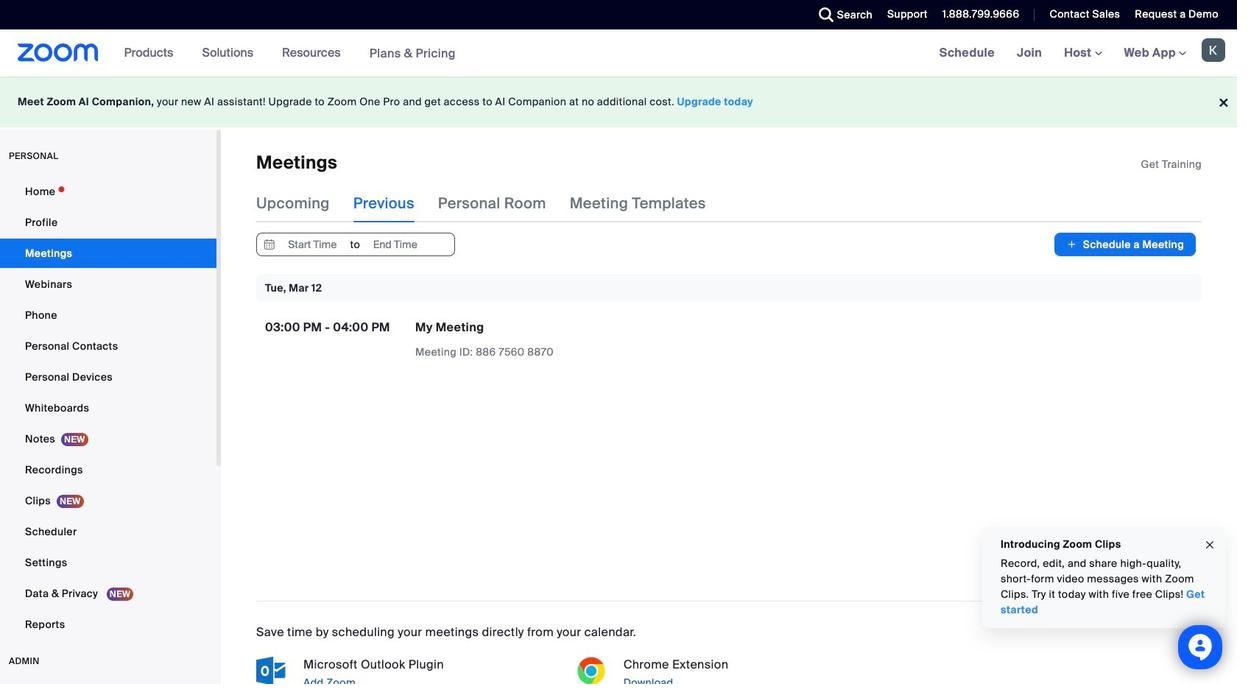 Task type: describe. For each thing, give the bounding box(es) containing it.
my meeting element
[[415, 320, 484, 335]]

product information navigation
[[113, 29, 467, 77]]

0 horizontal spatial application
[[415, 320, 673, 360]]

Date Range Picker End field
[[361, 234, 429, 256]]

close image
[[1204, 537, 1216, 553]]

Date Range Picker Start field
[[278, 234, 347, 256]]

zoom logo image
[[18, 43, 98, 62]]

profile picture image
[[1202, 38, 1225, 62]]



Task type: locate. For each thing, give the bounding box(es) containing it.
date image
[[261, 234, 278, 256]]

application
[[1141, 157, 1202, 172], [415, 320, 673, 360]]

report image
[[869, 325, 881, 337]]

footer
[[0, 77, 1237, 127]]

0 vertical spatial application
[[1141, 157, 1202, 172]]

personal menu menu
[[0, 177, 217, 641]]

1 horizontal spatial application
[[1141, 157, 1202, 172]]

banner
[[0, 29, 1237, 77]]

meetings navigation
[[928, 29, 1237, 77]]

tabs of meeting tab list
[[256, 184, 730, 223]]

add image
[[1067, 237, 1077, 252]]

1 vertical spatial application
[[415, 320, 673, 360]]



Task type: vqa. For each thing, say whether or not it's contained in the screenshot.
PERSONAL MENU menu on the left of page
yes



